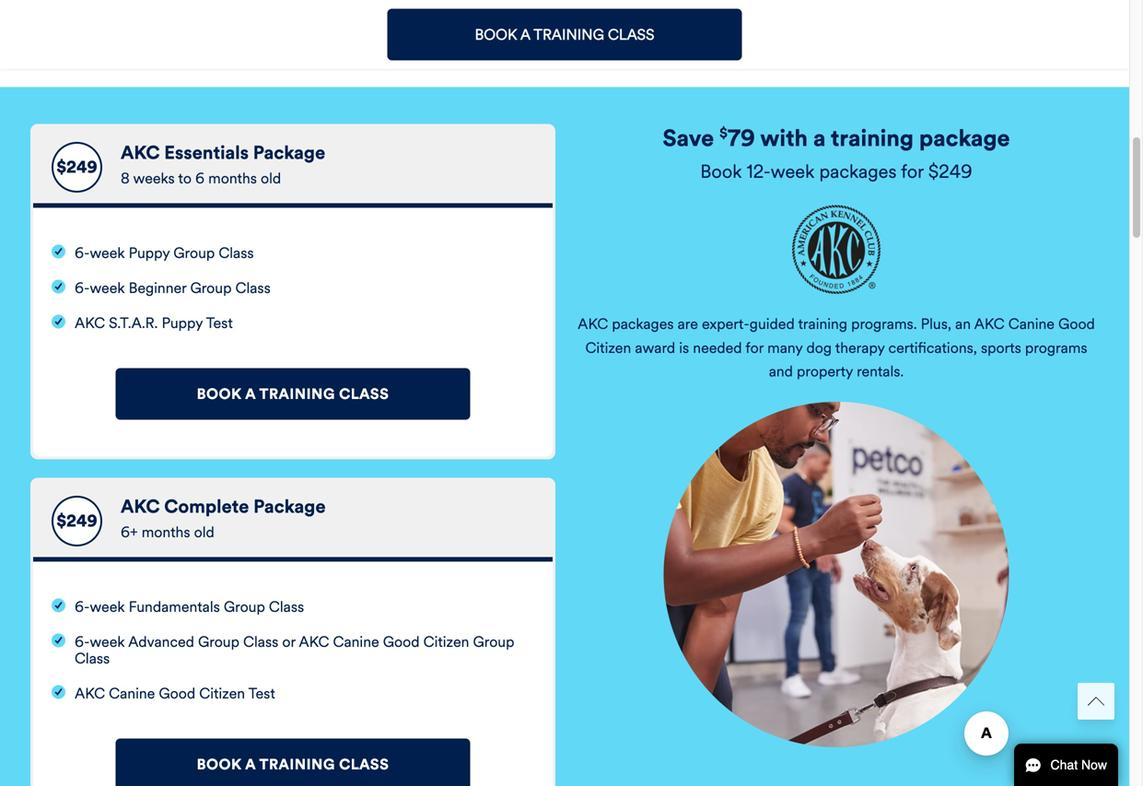 Task type: vqa. For each thing, say whether or not it's contained in the screenshot.
Shops corresponding to Seasonal Shops
no



Task type: locate. For each thing, give the bounding box(es) containing it.
s.t.a.r.
[[109, 314, 158, 332]]

0 horizontal spatial canine
[[109, 684, 155, 703]]

for down guided
[[746, 339, 764, 357]]

book
[[475, 25, 517, 44], [469, 29, 514, 48], [701, 161, 742, 183], [197, 385, 242, 403], [197, 755, 242, 774]]

1 6- from the top
[[75, 244, 90, 262]]

training inside the save $ 79 with a training package book 12-week packages for $249
[[831, 124, 914, 153]]

check mark image for 6-week puppy group class
[[52, 245, 65, 259]]

1 vertical spatial check mark image
[[52, 280, 65, 294]]

2 check mark image from the top
[[52, 599, 65, 612]]

training
[[831, 124, 914, 153], [799, 315, 848, 333]]

1 vertical spatial check mark image
[[52, 599, 65, 612]]

is
[[680, 339, 690, 357]]

with
[[761, 124, 808, 153]]

0 horizontal spatial packages
[[612, 315, 674, 333]]

training up dog
[[799, 315, 848, 333]]

0 horizontal spatial test
[[206, 314, 233, 332]]

0 vertical spatial for
[[902, 161, 924, 183]]

book a training class link
[[388, 9, 742, 60], [388, 13, 742, 64], [116, 368, 471, 420], [116, 739, 471, 786]]

1 vertical spatial for
[[746, 339, 764, 357]]

puppy for group
[[129, 244, 170, 262]]

canine down advanced
[[109, 684, 155, 703]]

packages inside akc packages are expert-guided training programs. plus, an akc canine good citizen award is needed for many dog therapy certifications, sports programs and property rentals.
[[612, 315, 674, 333]]

2 horizontal spatial good
[[1059, 315, 1096, 333]]

for
[[902, 161, 924, 183], [746, 339, 764, 357]]

check mark image
[[52, 245, 65, 259], [52, 280, 65, 294], [52, 685, 65, 699]]

citizen
[[586, 339, 632, 357], [424, 633, 470, 651], [199, 684, 245, 703]]

canine
[[1009, 315, 1055, 333], [333, 633, 379, 651], [109, 684, 155, 703]]

1 horizontal spatial packages
[[820, 161, 897, 183]]

class
[[608, 25, 655, 44], [611, 29, 661, 48], [219, 244, 254, 262], [236, 279, 271, 297], [339, 385, 389, 403], [269, 598, 304, 616], [243, 633, 279, 651], [75, 649, 110, 668], [339, 755, 389, 774]]

2 horizontal spatial canine
[[1009, 315, 1055, 333]]

1 vertical spatial test
[[249, 684, 275, 703]]

0 vertical spatial training
[[831, 124, 914, 153]]

check mark image for 6-week beginner group class
[[52, 280, 65, 294]]

packages up award
[[612, 315, 674, 333]]

6-week puppy group class
[[75, 244, 254, 262]]

or
[[282, 633, 296, 651]]

79
[[728, 124, 756, 153]]

group for fundamentals
[[224, 598, 265, 616]]

week left advanced
[[90, 633, 125, 651]]

akc canine good citizen test
[[75, 684, 275, 703]]

book inside the save $ 79 with a training package book 12-week packages for $249
[[701, 161, 742, 183]]

2 vertical spatial check mark image
[[52, 634, 65, 648]]

1 vertical spatial good
[[383, 633, 420, 651]]

puppy down 6-week beginner group class
[[162, 314, 203, 332]]

akc packages are expert-guided training programs. plus, an akc canine good citizen award is needed for many dog therapy certifications, sports programs and property rentals.
[[578, 315, 1096, 381]]

puppy up "beginner"
[[129, 244, 170, 262]]

1 horizontal spatial canine
[[333, 633, 379, 651]]

group
[[174, 244, 215, 262], [190, 279, 232, 297], [224, 598, 265, 616], [198, 633, 240, 651], [473, 633, 515, 651]]

1 horizontal spatial good
[[383, 633, 420, 651]]

2 vertical spatial check mark image
[[52, 685, 65, 699]]

group for beginner
[[190, 279, 232, 297]]

1 horizontal spatial citizen
[[424, 633, 470, 651]]

canine up programs at the right
[[1009, 315, 1055, 333]]

0 vertical spatial good
[[1059, 315, 1096, 333]]

6- for 6-week beginner group class
[[75, 279, 90, 297]]

0 horizontal spatial citizen
[[199, 684, 245, 703]]

0 vertical spatial packages
[[820, 161, 897, 183]]

week inside "6-week advanced group class or akc canine good citizen group class"
[[90, 633, 125, 651]]

canine right or
[[333, 633, 379, 651]]

needed
[[693, 339, 743, 357]]

puppy
[[129, 244, 170, 262], [162, 314, 203, 332]]

2 horizontal spatial citizen
[[586, 339, 632, 357]]

6-
[[75, 244, 90, 262], [75, 279, 90, 297], [75, 598, 90, 616], [75, 633, 90, 651]]

week
[[771, 161, 815, 183], [90, 244, 125, 262], [90, 279, 125, 297], [90, 598, 125, 616], [90, 633, 125, 651]]

training inside akc packages are expert-guided training programs. plus, an akc canine good citizen award is needed for many dog therapy certifications, sports programs and property rentals.
[[799, 315, 848, 333]]

3 check mark image from the top
[[52, 634, 65, 648]]

programs.
[[852, 315, 918, 333]]

save $ 79 with a training package book 12-week packages for $249
[[663, 124, 1011, 183]]

0 vertical spatial puppy
[[129, 244, 170, 262]]

3 6- from the top
[[75, 598, 90, 616]]

week up s.t.a.r.
[[90, 279, 125, 297]]

0 vertical spatial canine
[[1009, 315, 1055, 333]]

plus,
[[921, 315, 952, 333]]

packages inside the save $ 79 with a training package book 12-week packages for $249
[[820, 161, 897, 183]]

12-
[[747, 161, 771, 183]]

test down 6-week beginner group class
[[206, 314, 233, 332]]

check mark image for akc s.t.a.r. puppy test
[[52, 315, 65, 329]]

0 vertical spatial check mark image
[[52, 245, 65, 259]]

property
[[797, 362, 854, 381]]

guided
[[750, 315, 795, 333]]

4 6- from the top
[[75, 633, 90, 651]]

fundamentals
[[129, 598, 220, 616]]

for inside akc packages are expert-guided training programs. plus, an akc canine good citizen award is needed for many dog therapy certifications, sports programs and property rentals.
[[746, 339, 764, 357]]

programs
[[1026, 339, 1088, 357]]

certifications,
[[889, 339, 978, 357]]

week down with
[[771, 161, 815, 183]]

2 check mark image from the top
[[52, 280, 65, 294]]

1 vertical spatial packages
[[612, 315, 674, 333]]

1 horizontal spatial test
[[249, 684, 275, 703]]

packages down a
[[820, 161, 897, 183]]

1 check mark image from the top
[[52, 315, 65, 329]]

week left fundamentals
[[90, 598, 125, 616]]

6- inside "6-week advanced group class or akc canine good citizen group class"
[[75, 633, 90, 651]]

dog
[[807, 339, 832, 357]]

and
[[769, 362, 794, 381]]

styled arrow button link
[[1078, 683, 1115, 720]]

book a training class
[[475, 25, 655, 44], [469, 29, 661, 48], [197, 385, 389, 403], [197, 755, 389, 774]]

sports
[[982, 339, 1022, 357]]

a
[[521, 25, 531, 44], [517, 29, 528, 48], [245, 385, 256, 403], [245, 755, 256, 774]]

good
[[1059, 315, 1096, 333], [383, 633, 420, 651], [159, 684, 196, 703]]

test down "6-week advanced group class or akc canine good citizen group class"
[[249, 684, 275, 703]]

1 vertical spatial canine
[[333, 633, 379, 651]]

week up 6-week beginner group class
[[90, 244, 125, 262]]

1 check mark image from the top
[[52, 245, 65, 259]]

canine inside "6-week advanced group class or akc canine good citizen group class"
[[333, 633, 379, 651]]

packages
[[820, 161, 897, 183], [612, 315, 674, 333]]

test
[[206, 314, 233, 332], [249, 684, 275, 703]]

for left the $249
[[902, 161, 924, 183]]

2 6- from the top
[[75, 279, 90, 297]]

training
[[534, 25, 605, 44], [531, 29, 607, 48], [260, 385, 335, 403], [260, 755, 335, 774]]

1 vertical spatial training
[[799, 315, 848, 333]]

akc s.t.a.r. puppy test
[[75, 314, 233, 332]]

1 horizontal spatial for
[[902, 161, 924, 183]]

0 vertical spatial check mark image
[[52, 315, 65, 329]]

week inside the save $ 79 with a training package book 12-week packages for $249
[[771, 161, 815, 183]]

3 check mark image from the top
[[52, 685, 65, 699]]

0 horizontal spatial for
[[746, 339, 764, 357]]

training for guided
[[799, 315, 848, 333]]

0 vertical spatial citizen
[[586, 339, 632, 357]]

1 vertical spatial puppy
[[162, 314, 203, 332]]

many
[[768, 339, 803, 357]]

2 vertical spatial canine
[[109, 684, 155, 703]]

rentals.
[[857, 362, 905, 381]]

1 vertical spatial citizen
[[424, 633, 470, 651]]

0 horizontal spatial good
[[159, 684, 196, 703]]

check mark image
[[52, 315, 65, 329], [52, 599, 65, 612], [52, 634, 65, 648]]

training right a
[[831, 124, 914, 153]]

akc
[[75, 314, 105, 332], [578, 315, 609, 333], [975, 315, 1005, 333], [299, 633, 329, 651], [75, 684, 105, 703]]



Task type: describe. For each thing, give the bounding box(es) containing it.
are
[[678, 315, 699, 333]]

expert-
[[702, 315, 750, 333]]

citizen inside akc packages are expert-guided training programs. plus, an akc canine good citizen award is needed for many dog therapy certifications, sports programs and property rentals.
[[586, 339, 632, 357]]

$
[[720, 125, 728, 142]]

group for advanced
[[198, 633, 240, 651]]

advanced
[[128, 633, 194, 651]]

scroll to top image
[[1089, 693, 1105, 710]]

2 vertical spatial good
[[159, 684, 196, 703]]

check mark image for 6-week advanced group class or akc canine good citizen group class
[[52, 634, 65, 648]]

6- for 6-week fundamentals group class
[[75, 598, 90, 616]]

package
[[920, 124, 1011, 153]]

6- for 6-week puppy group class
[[75, 244, 90, 262]]

6-week advanced group class or akc canine good citizen group class
[[75, 633, 515, 668]]

akc inside "6-week advanced group class or akc canine good citizen group class"
[[299, 633, 329, 651]]

check mark image for akc canine good citizen test
[[52, 685, 65, 699]]

therapy
[[836, 339, 885, 357]]

$249
[[929, 161, 973, 183]]

akc for akc canine good citizen test
[[75, 684, 105, 703]]

good inside "6-week advanced group class or akc canine good citizen group class"
[[383, 633, 420, 651]]

check mark image for 6-week fundamentals group class
[[52, 599, 65, 612]]

save
[[663, 124, 715, 153]]

0 vertical spatial test
[[206, 314, 233, 332]]

akc for akc s.t.a.r. puppy test
[[75, 314, 105, 332]]

citizen inside "6-week advanced group class or akc canine good citizen group class"
[[424, 633, 470, 651]]

for inside the save $ 79 with a training package book 12-week packages for $249
[[902, 161, 924, 183]]

week for 6-week puppy group class
[[90, 244, 125, 262]]

group for puppy
[[174, 244, 215, 262]]

akc for akc packages are expert-guided training programs. plus, an akc canine good citizen award is needed for many dog therapy certifications, sports programs and property rentals.
[[578, 315, 609, 333]]

beginner
[[129, 279, 187, 297]]

week for 6-week fundamentals group class
[[90, 598, 125, 616]]

week for 6-week beginner group class
[[90, 279, 125, 297]]

6-week beginner group class
[[75, 279, 271, 297]]

puppy for test
[[162, 314, 203, 332]]

week for 6-week advanced group class or akc canine good citizen group class
[[90, 633, 125, 651]]

good inside akc packages are expert-guided training programs. plus, an akc canine good citizen award is needed for many dog therapy certifications, sports programs and property rentals.
[[1059, 315, 1096, 333]]

award
[[635, 339, 676, 357]]

2 vertical spatial citizen
[[199, 684, 245, 703]]

a
[[814, 124, 826, 153]]

training for a
[[831, 124, 914, 153]]

canine inside akc packages are expert-guided training programs. plus, an akc canine good citizen award is needed for many dog therapy certifications, sports programs and property rentals.
[[1009, 315, 1055, 333]]

an
[[956, 315, 972, 333]]

6-week fundamentals group class
[[75, 598, 304, 616]]

6- for 6-week advanced group class or akc canine good citizen group class
[[75, 633, 90, 651]]



